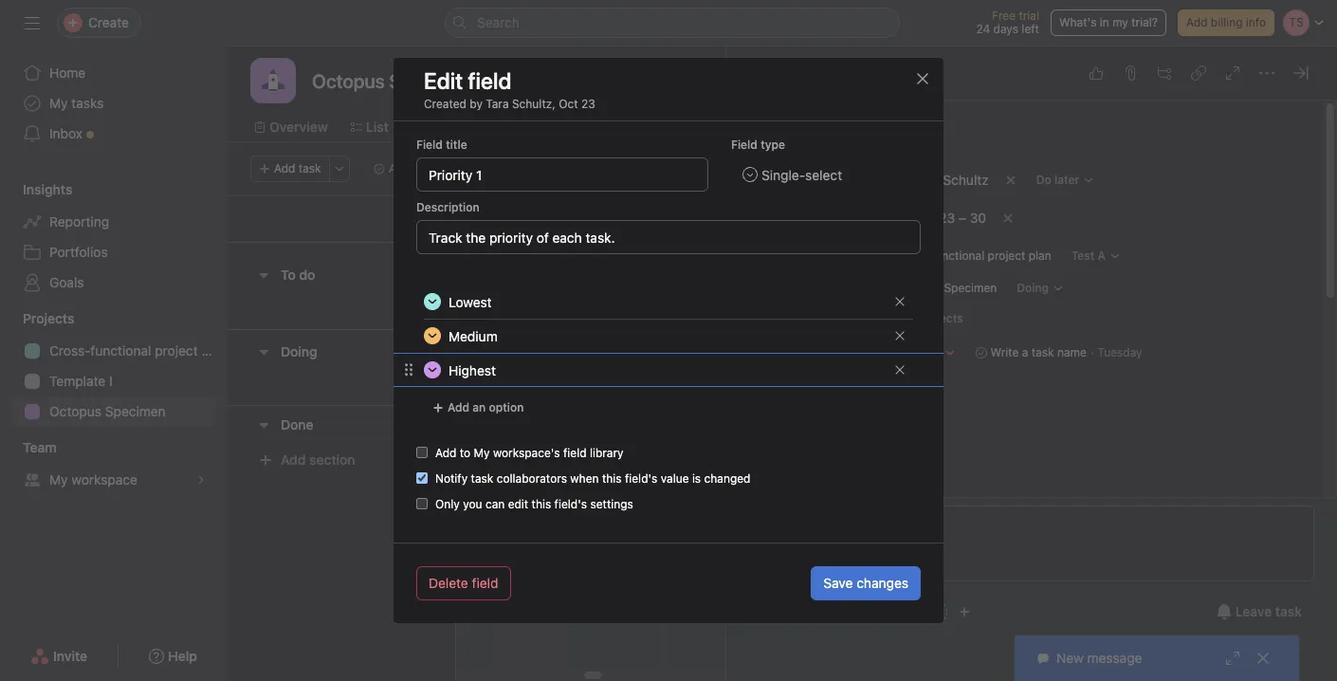 Task type: describe. For each thing, give the bounding box(es) containing it.
leave task
[[1236, 603, 1303, 619]]

my tasks
[[49, 95, 104, 111]]

specimen inside main content
[[944, 281, 997, 295]]

i
[[109, 373, 113, 389]]

assignee
[[749, 174, 798, 188]]

cross-functional project plan link for 'template i' link on the bottom left
[[11, 336, 228, 366]]

26
[[695, 223, 709, 237]]

template i link
[[11, 366, 216, 397]]

timeline
[[502, 119, 555, 135]]

done button
[[281, 407, 314, 442]]

task for notify task collaborators when this field's value is changed
[[471, 471, 494, 485]]

add for add section
[[281, 452, 306, 468]]

0 horizontal spatial ts
[[589, 341, 604, 355]]

home link
[[11, 58, 216, 88]]

leave task button
[[1205, 595, 1315, 629]]

teams element
[[0, 431, 228, 499]]

to
[[281, 267, 296, 283]]

3 type an option name field from the top
[[441, 353, 887, 386]]

when
[[570, 471, 599, 485]]

projects inside identify species dialog
[[749, 250, 793, 264]]

cross-functional project plan link for octopus specimen link in identify species dialog
[[873, 247, 1059, 266]]

1 remove option image from the top
[[895, 296, 906, 307]]

0 horizontal spatial cross-functional project plan
[[49, 342, 228, 359]]

my workspace
[[49, 471, 137, 488]]

1 vertical spatial cross-
[[49, 342, 90, 359]]

list
[[366, 119, 389, 135]]

team button
[[0, 438, 57, 457]]

1 vertical spatial octopus specimen link
[[11, 397, 216, 427]]

single-select
[[762, 166, 843, 182]]

25
[[657, 223, 671, 237]]

Notify task collaborators when this field's value is changed checkbox
[[416, 472, 428, 483]]

overview
[[269, 119, 328, 135]]

goals link
[[11, 268, 216, 298]]

projects element inside identify species dialog
[[850, 239, 1322, 305]]

delete
[[429, 575, 468, 591]]

insights button
[[0, 180, 72, 199]]

edit
[[508, 497, 529, 511]]

full screen image
[[1226, 65, 1241, 81]]

add an option button
[[424, 394, 533, 421]]

by
[[470, 96, 483, 111]]

left
[[1022, 22, 1040, 36]]

only you can edit this field's settings
[[435, 497, 634, 511]]

add billing info
[[1187, 15, 1266, 29]]

reporting link
[[11, 207, 216, 237]]

remove assignee image
[[1005, 175, 1017, 186]]

can
[[486, 497, 505, 511]]

copy task link image
[[1192, 65, 1207, 81]]

hide sidebar image
[[25, 15, 40, 30]]

0 horizontal spatial specimen
[[105, 403, 166, 419]]

delete field
[[429, 575, 499, 591]]

template i
[[49, 373, 113, 389]]

18
[[392, 223, 405, 237]]

doing
[[281, 343, 318, 360]]

identify species
[[612, 341, 698, 355]]

free
[[992, 9, 1016, 23]]

timeline link
[[487, 117, 555, 138]]

description
[[416, 200, 480, 214]]

clear due date image
[[1003, 213, 1014, 224]]

field type
[[731, 137, 785, 151]]

22
[[543, 223, 557, 237]]

save changes
[[824, 575, 909, 591]]

show 2 more fields button
[[749, 458, 852, 476]]

0 vertical spatial close image
[[915, 71, 931, 86]]

leave
[[1236, 603, 1272, 619]]

do
[[299, 267, 315, 283]]

section
[[309, 452, 355, 468]]

add subtask image
[[1157, 65, 1173, 81]]

2 remove option image from the top
[[895, 330, 906, 341]]

edit
[[424, 67, 463, 94]]

ts button
[[872, 601, 895, 623]]

search
[[477, 14, 520, 30]]

identify
[[612, 341, 652, 355]]

to for projects
[[904, 311, 916, 325]]

what's
[[1060, 15, 1097, 29]]

priority
[[768, 384, 807, 398]]

trial?
[[1132, 15, 1158, 29]]

date
[[774, 212, 798, 226]]

workspace
[[71, 471, 137, 488]]

add task button
[[250, 156, 330, 182]]

add for add task
[[274, 161, 296, 176]]

changes
[[857, 575, 909, 591]]

save changes button
[[811, 567, 921, 601]]

oct
[[559, 96, 578, 111]]

1 vertical spatial octopus
[[49, 403, 102, 419]]

show
[[749, 460, 779, 474]]

cross-functional project plan inside identify species dialog
[[896, 249, 1052, 263]]

field for edit
[[468, 67, 512, 94]]

inbox link
[[11, 119, 216, 149]]

0 horizontal spatial 24
[[619, 223, 633, 237]]

title
[[446, 137, 467, 151]]

free trial 24 days left
[[977, 9, 1040, 36]]

0 likes. click to like this task image
[[1089, 65, 1104, 81]]

add for add billing info
[[1187, 15, 1208, 29]]

tara
[[486, 96, 509, 111]]

board
[[427, 119, 464, 135]]

my for my tasks
[[49, 95, 68, 111]]

created
[[424, 96, 467, 111]]

info
[[1246, 15, 1266, 29]]

my workspace link
[[11, 465, 216, 495]]

1 vertical spatial field
[[563, 445, 587, 460]]

type
[[761, 137, 785, 151]]

option
[[489, 400, 524, 414]]

projects inside dropdown button
[[23, 310, 74, 326]]

delete field button
[[416, 567, 511, 601]]

only
[[435, 497, 460, 511]]

3 remove option image from the top
[[895, 364, 906, 375]]

add section
[[281, 452, 355, 468]]

what's in my trial? button
[[1051, 9, 1167, 36]]

type an option name field for 1st remove option icon from the top of the page
[[441, 285, 887, 317]]



Task type: locate. For each thing, give the bounding box(es) containing it.
add right add to my workspace's field library option on the left bottom of page
[[435, 445, 457, 460]]

1 horizontal spatial octopus specimen
[[896, 281, 997, 295]]

field right delete
[[472, 575, 499, 591]]

1 horizontal spatial plan
[[1029, 249, 1052, 263]]

portfolios link
[[11, 237, 216, 268]]

cross-functional project plan link up i
[[11, 336, 228, 366]]

0 vertical spatial to
[[904, 311, 916, 325]]

0 horizontal spatial project
[[155, 342, 198, 359]]

add or remove collaborators image
[[959, 606, 971, 618]]

my
[[49, 95, 68, 111], [474, 445, 490, 460], [49, 471, 68, 488]]

0 horizontal spatial octopus
[[49, 403, 102, 419]]

my inside teams element
[[49, 471, 68, 488]]

task inside main content
[[1032, 345, 1055, 360]]

search button
[[445, 8, 900, 38]]

specimen up projects at top right
[[944, 281, 997, 295]]

add
[[1187, 15, 1208, 29], [274, 161, 296, 176], [879, 311, 901, 325], [448, 400, 470, 414], [435, 445, 457, 460], [281, 452, 306, 468]]

task right "leave"
[[1276, 603, 1303, 619]]

1 vertical spatial cross-functional project plan
[[49, 342, 228, 359]]

1 vertical spatial type an option name field
[[441, 319, 887, 352]]

cross- inside main content
[[896, 249, 932, 263]]

template
[[49, 373, 106, 389]]

1 horizontal spatial field's
[[625, 471, 658, 485]]

0 vertical spatial remove option image
[[895, 296, 906, 307]]

Priority, Stage, Status… text field
[[416, 157, 709, 191]]

0 vertical spatial my
[[49, 95, 68, 111]]

field left type
[[731, 137, 758, 151]]

my down team
[[49, 471, 68, 488]]

dependencies
[[749, 346, 826, 361]]

to do
[[281, 267, 315, 283]]

field's for value
[[625, 471, 658, 485]]

to up notify
[[460, 445, 471, 460]]

field's left value
[[625, 471, 658, 485]]

2 type an option name field from the top
[[441, 319, 887, 352]]

0 vertical spatial projects
[[749, 250, 793, 264]]

projects element containing projects
[[0, 302, 228, 431]]

in
[[1100, 15, 1110, 29]]

1 field from the left
[[416, 137, 443, 151]]

1 vertical spatial my
[[474, 445, 490, 460]]

add down done button
[[281, 452, 306, 468]]

23 inside edit field created by tara schultz, oct 23
[[582, 96, 596, 111]]

Add to My workspace's field library checkbox
[[416, 446, 428, 458]]

save
[[824, 575, 853, 591]]

a
[[1023, 345, 1029, 360]]

tasks
[[71, 95, 104, 111]]

projects down goals
[[23, 310, 74, 326]]

add to my workspace's field library
[[435, 445, 624, 460]]

field up tara
[[468, 67, 512, 94]]

1 vertical spatial 24
[[619, 223, 633, 237]]

1 vertical spatial project
[[155, 342, 198, 359]]

portfolios
[[49, 244, 108, 260]]

1 vertical spatial remove option image
[[895, 330, 906, 341]]

1 horizontal spatial specimen
[[944, 281, 997, 295]]

task for add task
[[299, 161, 321, 176]]

octopus
[[896, 281, 941, 295], [49, 403, 102, 419]]

add left an
[[448, 400, 470, 414]]

field's
[[625, 471, 658, 485], [555, 497, 587, 511]]

0 horizontal spatial close image
[[915, 71, 931, 86]]

collapse task list for the section doing image
[[256, 344, 271, 360]]

project inside identify species dialog
[[988, 249, 1026, 263]]

specimen down 'template i' link on the bottom left
[[105, 403, 166, 419]]

notify
[[435, 471, 468, 485]]

add billing info button
[[1178, 9, 1275, 36]]

1 vertical spatial field's
[[555, 497, 587, 511]]

billing
[[1211, 15, 1243, 29]]

add task
[[274, 161, 321, 176]]

1 horizontal spatial ts
[[876, 604, 891, 619]]

insights element
[[0, 173, 228, 302]]

0 vertical spatial octopus specimen link
[[873, 279, 1005, 298]]

trial
[[1019, 9, 1040, 23]]

collaborators
[[787, 605, 860, 619]]

0 vertical spatial octopus specimen
[[896, 281, 997, 295]]

task right a
[[1032, 345, 1055, 360]]

remove option image down add to projects
[[895, 330, 906, 341]]

0 horizontal spatial field's
[[555, 497, 587, 511]]

1 horizontal spatial this
[[602, 471, 622, 485]]

1 vertical spatial projects
[[23, 310, 74, 326]]

workspace's
[[493, 445, 560, 460]]

task up you
[[471, 471, 494, 485]]

field title
[[416, 137, 467, 151]]

23
[[582, 96, 596, 111], [581, 223, 595, 237]]

2 vertical spatial my
[[49, 471, 68, 488]]

24 left the 25
[[619, 223, 633, 237]]

octopus inside identify species dialog
[[896, 281, 941, 295]]

octopus specimen inside identify species dialog
[[896, 281, 997, 295]]

1 vertical spatial to
[[460, 445, 471, 460]]

main content inside identify species dialog
[[736, 101, 1322, 681]]

1 vertical spatial octopus specimen
[[49, 403, 166, 419]]

cross-functional project plan link down clear due date image
[[873, 247, 1059, 266]]

to do button
[[281, 258, 315, 292]]

main content containing assignee
[[736, 101, 1322, 681]]

cross- up add to projects
[[896, 249, 932, 263]]

24 inside free trial 24 days left
[[977, 22, 991, 36]]

goals
[[49, 274, 84, 290]]

octopus up add to projects
[[896, 281, 941, 295]]

expand new message image
[[1226, 651, 1241, 666]]

my tasks link
[[11, 88, 216, 119]]

cross-functional project plan up 'template i' link on the bottom left
[[49, 342, 228, 359]]

octopus specimen
[[896, 281, 997, 295], [49, 403, 166, 419]]

projects
[[749, 250, 793, 264], [23, 310, 74, 326]]

ts inside button
[[876, 604, 891, 619]]

field for field type
[[731, 137, 758, 151]]

add for add an option
[[448, 400, 470, 414]]

invite
[[53, 648, 87, 664]]

name
[[1058, 345, 1087, 360]]

cross- up template
[[49, 342, 90, 359]]

due
[[749, 212, 771, 226]]

19
[[430, 223, 443, 237]]

cross-functional project plan
[[896, 249, 1052, 263], [49, 342, 228, 359]]

0 horizontal spatial cross-functional project plan link
[[11, 336, 228, 366]]

projects element up name
[[850, 239, 1322, 305]]

1 horizontal spatial octopus
[[896, 281, 941, 295]]

1 vertical spatial plan
[[202, 342, 228, 359]]

2
[[782, 460, 789, 474]]

projects element
[[850, 239, 1322, 305], [0, 302, 228, 431]]

23 right 22
[[581, 223, 595, 237]]

functional up projects at top right
[[932, 249, 985, 263]]

remove option image down add to projects 'button'
[[895, 364, 906, 375]]

2 23 from the top
[[581, 223, 595, 237]]

add for add to my workspace's field library
[[435, 445, 457, 460]]

0 horizontal spatial projects element
[[0, 302, 228, 431]]

add left projects at top right
[[879, 311, 901, 325]]

0 horizontal spatial field
[[416, 137, 443, 151]]

2 vertical spatial field
[[472, 575, 499, 591]]

0 vertical spatial 24
[[977, 22, 991, 36]]

plan inside identify species dialog
[[1029, 249, 1052, 263]]

1 vertical spatial ts
[[876, 604, 891, 619]]

1 horizontal spatial octopus specimen link
[[873, 279, 1005, 298]]

24
[[977, 22, 991, 36], [619, 223, 633, 237]]

collapse task list for the section done image
[[256, 417, 271, 432]]

my left the workspace's
[[474, 445, 490, 460]]

overview link
[[254, 117, 328, 138]]

projects element down goals link
[[0, 302, 228, 431]]

1 vertical spatial functional
[[90, 342, 151, 359]]

doing button
[[281, 335, 318, 369]]

due date
[[749, 212, 798, 226]]

functional inside main content
[[932, 249, 985, 263]]

project up 'template i' link on the bottom left
[[155, 342, 198, 359]]

1 horizontal spatial cross-
[[896, 249, 932, 263]]

field inside edit field created by tara schultz, oct 23
[[468, 67, 512, 94]]

0 horizontal spatial plan
[[202, 342, 228, 359]]

identify species dialog
[[727, 46, 1338, 681]]

2 vertical spatial remove option image
[[895, 364, 906, 375]]

ts left identify
[[589, 341, 604, 355]]

cross-functional project plan link inside main content
[[873, 247, 1059, 266]]

to left projects at top right
[[904, 311, 916, 325]]

project down clear due date image
[[988, 249, 1026, 263]]

add down overview link
[[274, 161, 296, 176]]

projects button
[[0, 309, 74, 328]]

my
[[1113, 15, 1129, 29]]

search list box
[[445, 8, 900, 38]]

23 right oct
[[582, 96, 596, 111]]

Only you can edit this field's settings checkbox
[[416, 498, 428, 509]]

done
[[281, 416, 314, 432]]

add for add to projects
[[879, 311, 901, 325]]

octopus specimen link up projects at top right
[[873, 279, 1005, 298]]

1 type an option name field from the top
[[441, 285, 887, 317]]

27
[[733, 223, 747, 237]]

my inside global element
[[49, 95, 68, 111]]

project
[[988, 249, 1026, 263], [155, 342, 198, 359]]

0 vertical spatial functional
[[932, 249, 985, 263]]

0 horizontal spatial this
[[532, 497, 551, 511]]

None text field
[[307, 64, 479, 98], [416, 220, 921, 254], [307, 64, 479, 98], [416, 220, 921, 254]]

main content
[[736, 101, 1322, 681]]

1 horizontal spatial close image
[[1256, 651, 1271, 666]]

0 vertical spatial cross-functional project plan link
[[873, 247, 1059, 266]]

what's in my trial?
[[1060, 15, 1158, 29]]

0 vertical spatial octopus
[[896, 281, 941, 295]]

1 horizontal spatial projects element
[[850, 239, 1322, 305]]

projects
[[919, 311, 964, 325]]

days
[[994, 22, 1019, 36]]

insights
[[23, 181, 72, 197]]

collapse task list for the section to do image
[[256, 268, 271, 283]]

remove option image up add to projects
[[895, 296, 906, 307]]

ts down "changes"
[[876, 604, 891, 619]]

projects down due date
[[749, 250, 793, 264]]

1 horizontal spatial 24
[[977, 22, 991, 36]]

task down overview
[[299, 161, 321, 176]]

0 horizontal spatial to
[[460, 445, 471, 460]]

2 field from the left
[[731, 137, 758, 151]]

add left billing
[[1187, 15, 1208, 29]]

my for my workspace
[[49, 471, 68, 488]]

edit field created by tara schultz, oct 23
[[424, 67, 596, 111]]

more
[[792, 460, 819, 474]]

octopus specimen link down i
[[11, 397, 216, 427]]

1 vertical spatial cross-functional project plan link
[[11, 336, 228, 366]]

0 vertical spatial field
[[468, 67, 512, 94]]

0 vertical spatial field's
[[625, 471, 658, 485]]

inbox
[[49, 125, 83, 141]]

plan
[[1029, 249, 1052, 263], [202, 342, 228, 359]]

add inside 'button'
[[879, 311, 901, 325]]

0 vertical spatial cross-functional project plan
[[896, 249, 1052, 263]]

octopus down template
[[49, 403, 102, 419]]

projects element containing cross-functional project plan
[[850, 239, 1322, 305]]

functional up 'template i' link on the bottom left
[[90, 342, 151, 359]]

1 23 from the top
[[582, 96, 596, 111]]

changed
[[704, 471, 751, 485]]

this for edit
[[532, 497, 551, 511]]

0 horizontal spatial octopus specimen link
[[11, 397, 216, 427]]

octopus specimen up projects at top right
[[896, 281, 997, 295]]

task
[[299, 161, 321, 176], [1032, 345, 1055, 360], [471, 471, 494, 485], [1276, 603, 1303, 619]]

field inside delete field button
[[472, 575, 499, 591]]

field down board
[[416, 137, 443, 151]]

this up the settings
[[602, 471, 622, 485]]

to inside add to projects 'button'
[[904, 311, 916, 325]]

0 horizontal spatial cross-
[[49, 342, 90, 359]]

field's down when
[[555, 497, 587, 511]]

cross-functional project plan down clear due date image
[[896, 249, 1052, 263]]

1 horizontal spatial cross-functional project plan
[[896, 249, 1052, 263]]

add to projects button
[[871, 305, 972, 332]]

1 horizontal spatial projects
[[749, 250, 793, 264]]

0 vertical spatial specimen
[[944, 281, 997, 295]]

ts
[[589, 341, 604, 355], [876, 604, 891, 619]]

field's for settings
[[555, 497, 587, 511]]

0 vertical spatial project
[[988, 249, 1026, 263]]

0 vertical spatial 23
[[582, 96, 596, 111]]

close image
[[915, 71, 931, 86], [1256, 651, 1271, 666]]

field for delete
[[472, 575, 499, 591]]

20
[[467, 223, 481, 237]]

1 horizontal spatial to
[[904, 311, 916, 325]]

show 2 more fields
[[749, 460, 852, 474]]

rocket image
[[262, 69, 285, 92]]

you
[[463, 497, 482, 511]]

type an option name field for 2nd remove option icon
[[441, 319, 887, 352]]

1 horizontal spatial project
[[988, 249, 1026, 263]]

cross-functional project plan link
[[873, 247, 1059, 266], [11, 336, 228, 366]]

functional
[[932, 249, 985, 263], [90, 342, 151, 359]]

to for my
[[460, 445, 471, 460]]

2 vertical spatial type an option name field
[[441, 353, 887, 386]]

field for field title
[[416, 137, 443, 151]]

0 vertical spatial type an option name field
[[441, 285, 887, 317]]

field up when
[[563, 445, 587, 460]]

Task Name text field
[[736, 112, 1301, 156]]

add inside button
[[281, 452, 306, 468]]

remove option image
[[895, 296, 906, 307], [895, 330, 906, 341], [895, 364, 906, 375]]

1 horizontal spatial cross-functional project plan link
[[873, 247, 1059, 266]]

0 vertical spatial cross-
[[896, 249, 932, 263]]

add inside button
[[1187, 15, 1208, 29]]

is
[[692, 471, 701, 485]]

task for leave task
[[1276, 603, 1303, 619]]

0 vertical spatial ts
[[589, 341, 604, 355]]

21
[[506, 223, 518, 237]]

reporting
[[49, 213, 109, 230]]

24 left days
[[977, 22, 991, 36]]

octopus specimen link inside identify species dialog
[[873, 279, 1005, 298]]

add section button
[[250, 443, 363, 477]]

1 vertical spatial this
[[532, 497, 551, 511]]

0 vertical spatial this
[[602, 471, 622, 485]]

1 vertical spatial 23
[[581, 223, 595, 237]]

my left tasks
[[49, 95, 68, 111]]

1 horizontal spatial field
[[731, 137, 758, 151]]

0 horizontal spatial functional
[[90, 342, 151, 359]]

0 horizontal spatial projects
[[23, 310, 74, 326]]

1 vertical spatial specimen
[[105, 403, 166, 419]]

1 horizontal spatial functional
[[932, 249, 985, 263]]

0 vertical spatial plan
[[1029, 249, 1052, 263]]

1 vertical spatial close image
[[1256, 651, 1271, 666]]

show subtasks for task antartica study image
[[705, 380, 716, 392]]

this for when
[[602, 471, 622, 485]]

add to projects
[[879, 311, 964, 325]]

an
[[473, 400, 486, 414]]

close details image
[[1294, 65, 1309, 81]]

0 horizontal spatial octopus specimen
[[49, 403, 166, 419]]

Type an option name field
[[441, 285, 887, 317], [441, 319, 887, 352], [441, 353, 887, 386]]

this right edit
[[532, 497, 551, 511]]

global element
[[0, 46, 228, 160]]

octopus specimen down i
[[49, 403, 166, 419]]

this
[[602, 471, 622, 485], [532, 497, 551, 511]]



Task type: vqa. For each thing, say whether or not it's contained in the screenshot.
for in Asana for Desktop is here! Focus on the most important work at hand with the desktop app
no



